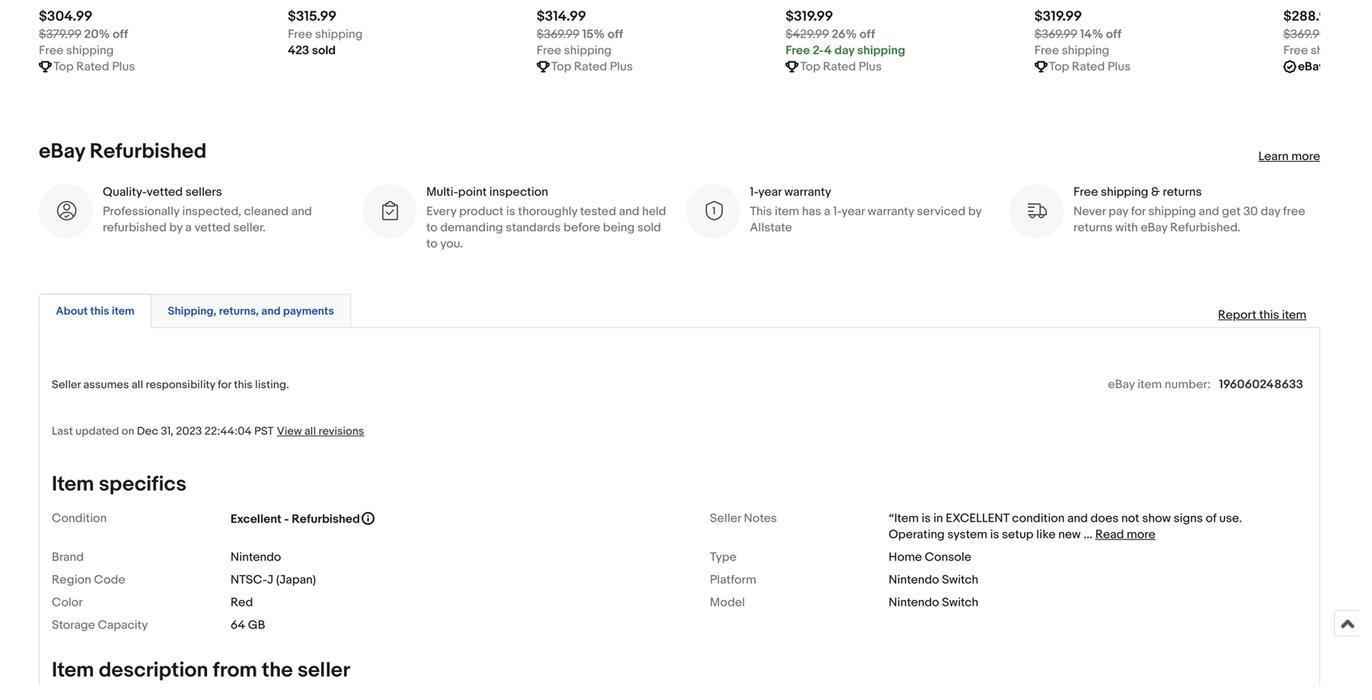 Task type: locate. For each thing, give the bounding box(es) containing it.
with details__icon image left every
[[379, 200, 401, 222]]

with details__icon image left refurbished
[[55, 200, 77, 222]]

is left the setup
[[991, 528, 1000, 542]]

plus down free 2-4 day shipping "text box"
[[859, 60, 882, 74]]

0 vertical spatial returns
[[1163, 185, 1203, 200]]

0 vertical spatial item
[[52, 472, 94, 497]]

off inside $319.99 $369.99 14% off free shipping
[[1107, 27, 1122, 42]]

0 horizontal spatial more
[[1127, 528, 1156, 542]]

top rated plus for $314.99 $369.99 15% off free shipping
[[552, 60, 633, 74]]

is left the in
[[922, 511, 931, 526]]

$369.99 down $288.99
[[1284, 27, 1327, 42]]

0 vertical spatial 1-
[[750, 185, 759, 200]]

red
[[231, 596, 253, 610]]

4 rated from the left
[[1072, 60, 1106, 74]]

1 vertical spatial more
[[1127, 528, 1156, 542]]

item right the report
[[1283, 308, 1307, 323]]

0 horizontal spatial a
[[185, 221, 192, 235]]

free shipping & returns never pay for shipping and get 30 day free returns with ebay refurbished.
[[1074, 185, 1306, 235]]

returns right &
[[1163, 185, 1203, 200]]

free
[[288, 27, 313, 42], [39, 43, 63, 58], [537, 43, 562, 58], [786, 43, 810, 58], [1035, 43, 1060, 58], [1284, 43, 1309, 58], [1074, 185, 1099, 200]]

to left you.
[[427, 237, 438, 251]]

1 horizontal spatial day
[[1261, 205, 1281, 219]]

1 horizontal spatial refurbished
[[292, 512, 360, 527]]

1 horizontal spatial $369.99
[[1035, 27, 1078, 42]]

this inside report this item link
[[1260, 308, 1280, 323]]

plus down $314.99 $369.99 15% off free shipping
[[610, 60, 633, 74]]

$319.99 text field up $429.99
[[786, 8, 834, 25]]

1 vertical spatial nintendo
[[889, 573, 940, 588]]

0 horizontal spatial $319.99 text field
[[786, 8, 834, 25]]

vetted up professionally
[[147, 185, 183, 200]]

0 vertical spatial refurbished
[[90, 139, 207, 164]]

with details__icon image left this
[[703, 200, 724, 222]]

14%
[[1081, 27, 1104, 42]]

off right 20%
[[113, 27, 128, 42]]

off right 15%
[[608, 27, 623, 42]]

refurbished right -
[[292, 512, 360, 527]]

every
[[427, 205, 457, 219]]

2-
[[813, 43, 825, 58]]

top rated plus down 20%
[[53, 60, 135, 74]]

4 top from the left
[[1050, 60, 1070, 74]]

switch
[[942, 573, 979, 588], [942, 596, 979, 610]]

top rated plus for $319.99 $429.99 26% off free 2-4 day shipping
[[801, 60, 882, 74]]

item left number:
[[1138, 378, 1163, 392]]

$369.99
[[537, 27, 580, 42], [1035, 27, 1078, 42], [1284, 27, 1327, 42]]

top down $319.99 $369.99 14% off free shipping
[[1050, 60, 1070, 74]]

0 vertical spatial sold
[[312, 43, 336, 58]]

system
[[948, 528, 988, 542]]

report this item
[[1219, 308, 1307, 323]]

1 vertical spatial nintendo switch
[[889, 596, 979, 610]]

and up refurbished.
[[1199, 205, 1220, 219]]

0 horizontal spatial sold
[[312, 43, 336, 58]]

a right the "has"
[[824, 205, 831, 219]]

free inside $314.99 $369.99 15% off free shipping
[[537, 43, 562, 58]]

2 top rated plus from the left
[[552, 60, 633, 74]]

returns down "never"
[[1074, 221, 1113, 235]]

1 vertical spatial by
[[169, 221, 183, 235]]

switch for platform
[[942, 573, 979, 588]]

shipping, returns, and payments button
[[168, 304, 334, 319]]

with details__icon image left "never"
[[1026, 200, 1048, 222]]

this right about
[[90, 305, 109, 319]]

2 horizontal spatial this
[[1260, 308, 1280, 323]]

brand
[[52, 550, 84, 565]]

1 free shipping text field from the left
[[537, 43, 612, 59]]

and inside free shipping & returns never pay for shipping and get 30 day free returns with ebay refurbished.
[[1199, 205, 1220, 219]]

$369.99 down '$314.99' text field
[[537, 27, 580, 42]]

$369.99 for $288.99
[[1284, 27, 1327, 42]]

64
[[231, 618, 245, 633]]

sold right 423 at the left top of page
[[312, 43, 336, 58]]

shipping, returns, and payments
[[168, 305, 334, 319]]

0 vertical spatial more
[[1292, 149, 1321, 164]]

1 top from the left
[[53, 60, 74, 74]]

$379.99
[[39, 27, 81, 42]]

responsibility
[[146, 379, 215, 392]]

1 vertical spatial to
[[427, 237, 438, 251]]

1 with details__icon image from the left
[[55, 200, 77, 222]]

top down 2-
[[801, 60, 821, 74]]

Free 2-4 day shipping text field
[[786, 43, 906, 59]]

$315.99
[[288, 8, 337, 25]]

1 horizontal spatial warranty
[[868, 205, 915, 219]]

professionally
[[103, 205, 180, 219]]

rated for $314.99 $369.99 15% off free shipping
[[574, 60, 607, 74]]

1 plus from the left
[[112, 60, 135, 74]]

$288.99 text field
[[1284, 8, 1336, 25]]

all right view
[[305, 425, 316, 439]]

shipping down 20%
[[66, 43, 114, 58]]

0 vertical spatial nintendo switch
[[889, 573, 979, 588]]

$319.99 $369.99 14% off free shipping
[[1035, 8, 1122, 58]]

1 horizontal spatial all
[[305, 425, 316, 439]]

thoroughly
[[518, 205, 578, 219]]

and up being
[[619, 205, 640, 219]]

free down $369.99 text box
[[1284, 43, 1309, 58]]

0 vertical spatial a
[[824, 205, 831, 219]]

specifics
[[99, 472, 187, 497]]

seller for seller notes
[[710, 511, 742, 526]]

None text field
[[786, 26, 876, 43], [1035, 26, 1122, 43], [786, 26, 876, 43], [1035, 26, 1122, 43]]

free down $314.99
[[537, 43, 562, 58]]

1 top rated plus text field from the left
[[53, 59, 135, 75]]

2 horizontal spatial is
[[991, 528, 1000, 542]]

1 vertical spatial a
[[185, 221, 192, 235]]

day right 30
[[1261, 205, 1281, 219]]

top rated plus text field for $304.99
[[53, 59, 135, 75]]

demanding
[[440, 221, 503, 235]]

423
[[288, 43, 309, 58]]

1 horizontal spatial free shipping text field
[[288, 26, 363, 43]]

$319.99 inside $319.99 $429.99 26% off free 2-4 day shipping
[[786, 8, 834, 25]]

this for about
[[90, 305, 109, 319]]

0 vertical spatial seller
[[52, 379, 81, 392]]

2 item from the top
[[52, 658, 94, 683]]

free inside $288.99 $369.99 free shipping
[[1284, 43, 1309, 58]]

more down not on the bottom
[[1127, 528, 1156, 542]]

$319.99
[[786, 8, 834, 25], [1035, 8, 1083, 25]]

for
[[1132, 205, 1146, 219], [218, 379, 231, 392]]

this inside about this item button
[[90, 305, 109, 319]]

3 off from the left
[[860, 27, 876, 42]]

$319.99 up $429.99
[[786, 8, 834, 25]]

a inside quality-vetted sellers professionally inspected, cleaned and refurbished by a vetted seller.
[[185, 221, 192, 235]]

3 rated from the left
[[823, 60, 856, 74]]

2023
[[176, 425, 202, 439]]

2 nintendo switch from the top
[[889, 596, 979, 610]]

0 vertical spatial vetted
[[147, 185, 183, 200]]

ebay for refurbished
[[39, 139, 85, 164]]

3 free shipping text field from the left
[[1284, 43, 1359, 59]]

0 horizontal spatial year
[[759, 185, 782, 200]]

1 vertical spatial switch
[[942, 596, 979, 610]]

free shipping text field down "14%"
[[1035, 43, 1110, 59]]

refurb
[[1328, 60, 1360, 74]]

inspected,
[[182, 205, 241, 219]]

off inside $314.99 $369.99 15% off free shipping
[[608, 27, 623, 42]]

3 top from the left
[[801, 60, 821, 74]]

0 horizontal spatial $369.99
[[537, 27, 580, 42]]

free inside '$304.99 $379.99 20% off free shipping'
[[39, 43, 63, 58]]

3 top rated plus text field from the left
[[801, 59, 882, 75]]

free down $429.99
[[786, 43, 810, 58]]

22:44:04
[[205, 425, 252, 439]]

new
[[1059, 528, 1081, 542]]

top rated plus text field down 20%
[[53, 59, 135, 75]]

plus
[[112, 60, 135, 74], [610, 60, 633, 74], [859, 60, 882, 74], [1108, 60, 1131, 74]]

code
[[94, 573, 125, 588]]

year
[[759, 185, 782, 200], [842, 205, 865, 219]]

1 horizontal spatial year
[[842, 205, 865, 219]]

$369.99 text field
[[1284, 26, 1360, 43]]

all right assumes
[[132, 379, 143, 392]]

1 $319.99 text field from the left
[[786, 8, 834, 25]]

item inside about this item button
[[112, 305, 135, 319]]

and up new
[[1068, 511, 1088, 526]]

about
[[56, 305, 88, 319]]

top down $379.99 at the left of the page
[[53, 60, 74, 74]]

tab list
[[39, 291, 1321, 328]]

by inside quality-vetted sellers professionally inspected, cleaned and refurbished by a vetted seller.
[[169, 221, 183, 235]]

dec
[[137, 425, 158, 439]]

nintendo
[[231, 550, 281, 565], [889, 573, 940, 588], [889, 596, 940, 610]]

off right the 26%
[[860, 27, 876, 42]]

0 horizontal spatial top rated plus text field
[[53, 59, 135, 75]]

and right 'cleaned'
[[292, 205, 312, 219]]

year right the "has"
[[842, 205, 865, 219]]

2 vertical spatial nintendo
[[889, 596, 940, 610]]

2 free shipping text field from the left
[[1035, 43, 1110, 59]]

shipping up 423 sold "text box"
[[315, 27, 363, 42]]

4 with details__icon image from the left
[[1026, 200, 1048, 222]]

1 top rated plus from the left
[[53, 60, 135, 74]]

Free shipping text field
[[288, 26, 363, 43], [39, 43, 114, 59]]

$304.99 text field
[[39, 8, 93, 25]]

0 horizontal spatial free shipping text field
[[537, 43, 612, 59]]

ebay item number: 196060248633
[[1109, 378, 1304, 392]]

2 $319.99 from the left
[[1035, 8, 1083, 25]]

refurbished.
[[1171, 221, 1241, 235]]

all
[[132, 379, 143, 392], [305, 425, 316, 439]]

top rated plus text field for $319.99
[[801, 59, 882, 75]]

for right responsibility
[[218, 379, 231, 392]]

free down $379.99 at the left of the page
[[39, 43, 63, 58]]

shipping inside '$304.99 $379.99 20% off free shipping'
[[66, 43, 114, 58]]

top rated plus text field down 15%
[[552, 59, 633, 75]]

1 rated from the left
[[76, 60, 109, 74]]

1 item from the top
[[52, 472, 94, 497]]

nintendo for model
[[889, 596, 940, 610]]

0 horizontal spatial is
[[507, 205, 516, 219]]

like
[[1037, 528, 1056, 542]]

is inside multi-point inspection every product is thoroughly tested and held to demanding standards before being sold to you.
[[507, 205, 516, 219]]

vetted down inspected,
[[195, 221, 231, 235]]

and right 'returns,'
[[261, 305, 281, 319]]

refurbished
[[103, 221, 167, 235]]

$369.99 inside $314.99 $369.99 15% off free shipping
[[537, 27, 580, 42]]

1 horizontal spatial free shipping text field
[[1035, 43, 1110, 59]]

free inside $315.99 free shipping 423 sold
[[288, 27, 313, 42]]

4 plus from the left
[[1108, 60, 1131, 74]]

ntsc-
[[231, 573, 267, 588]]

j
[[267, 573, 274, 588]]

1 horizontal spatial seller
[[710, 511, 742, 526]]

nintendo switch
[[889, 573, 979, 588], [889, 596, 979, 610]]

1 $319.99 from the left
[[786, 8, 834, 25]]

$369.99 inside $288.99 $369.99 free shipping
[[1284, 27, 1327, 42]]

updated
[[75, 425, 119, 439]]

excellent
[[946, 511, 1010, 526]]

to down every
[[427, 221, 438, 235]]

2 off from the left
[[608, 27, 623, 42]]

plus down '$304.99 $379.99 20% off free shipping'
[[112, 60, 135, 74]]

1 vertical spatial item
[[52, 658, 94, 683]]

1 horizontal spatial 1-
[[834, 205, 842, 219]]

a
[[824, 205, 831, 219], [185, 221, 192, 235]]

excellent - refurbished
[[231, 512, 360, 527]]

nintendo switch for model
[[889, 596, 979, 610]]

1- right the "has"
[[834, 205, 842, 219]]

1 horizontal spatial sold
[[638, 221, 661, 235]]

1 vertical spatial all
[[305, 425, 316, 439]]

shipping right the 4
[[858, 43, 906, 58]]

$304.99 $379.99 20% off free shipping
[[39, 8, 128, 58]]

to
[[427, 221, 438, 235], [427, 237, 438, 251]]

$314.99 text field
[[537, 8, 587, 25]]

top down $314.99 $369.99 15% off free shipping
[[552, 60, 572, 74]]

free up "never"
[[1074, 185, 1099, 200]]

a down inspected,
[[185, 221, 192, 235]]

by inside 1-year warranty this item has a 1-year warranty serviced by allstate
[[969, 205, 982, 219]]

plus inside top rated plus text box
[[1108, 60, 1131, 74]]

0 vertical spatial warranty
[[785, 185, 832, 200]]

free shipping text field down 15%
[[537, 43, 612, 59]]

0 horizontal spatial day
[[835, 43, 855, 58]]

$319.99 text field
[[786, 8, 834, 25], [1035, 8, 1083, 25]]

free up 423 at the left top of page
[[288, 27, 313, 42]]

more for read more
[[1127, 528, 1156, 542]]

shipping down 15%
[[564, 43, 612, 58]]

2 top from the left
[[552, 60, 572, 74]]

off right "14%"
[[1107, 27, 1122, 42]]

1 vertical spatial seller
[[710, 511, 742, 526]]

warranty left serviced
[[868, 205, 915, 219]]

1 horizontal spatial $319.99 text field
[[1035, 8, 1083, 25]]

this
[[750, 205, 773, 219]]

0 horizontal spatial returns
[[1074, 221, 1113, 235]]

$319.99 text field for $319.99 $369.99 14% off free shipping
[[1035, 8, 1083, 25]]

1 horizontal spatial by
[[969, 205, 982, 219]]

1 horizontal spatial $319.99
[[1035, 8, 1083, 25]]

refurbished up quality-
[[90, 139, 207, 164]]

and inside button
[[261, 305, 281, 319]]

4
[[825, 43, 832, 58]]

rated for $304.99 $379.99 20% off free shipping
[[76, 60, 109, 74]]

1 vertical spatial refurbished
[[292, 512, 360, 527]]

3 $369.99 from the left
[[1284, 27, 1327, 42]]

rated down 15%
[[574, 60, 607, 74]]

1 vertical spatial day
[[1261, 205, 1281, 219]]

item specifics
[[52, 472, 187, 497]]

2 plus from the left
[[610, 60, 633, 74]]

1 off from the left
[[113, 27, 128, 42]]

$319.99 inside $319.99 $369.99 14% off free shipping
[[1035, 8, 1083, 25]]

returns
[[1163, 185, 1203, 200], [1074, 221, 1113, 235]]

seller left notes
[[710, 511, 742, 526]]

off inside $319.99 $429.99 26% off free 2-4 day shipping
[[860, 27, 876, 42]]

rated inside text box
[[1072, 60, 1106, 74]]

2 rated from the left
[[574, 60, 607, 74]]

rated down 20%
[[76, 60, 109, 74]]

by
[[969, 205, 982, 219], [169, 221, 183, 235]]

ntsc-j (japan)
[[231, 573, 316, 588]]

1 horizontal spatial for
[[1132, 205, 1146, 219]]

this right the report
[[1260, 308, 1280, 323]]

vetted
[[147, 185, 183, 200], [195, 221, 231, 235]]

top for $304.99 $379.99 20% off free shipping
[[53, 60, 74, 74]]

off for $319.99 $429.99 26% off free 2-4 day shipping
[[860, 27, 876, 42]]

1 switch from the top
[[942, 573, 979, 588]]

being
[[603, 221, 635, 235]]

top rated plus
[[53, 60, 135, 74], [552, 60, 633, 74], [801, 60, 882, 74], [1050, 60, 1131, 74]]

free shipping text field up the ebay refurb
[[1284, 43, 1359, 59]]

2 $319.99 text field from the left
[[1035, 8, 1083, 25]]

plus for $319.99 $369.99 14% off free shipping
[[1108, 60, 1131, 74]]

2 horizontal spatial free shipping text field
[[1284, 43, 1359, 59]]

and inside quality-vetted sellers professionally inspected, cleaned and refurbished by a vetted seller.
[[292, 205, 312, 219]]

tested
[[580, 205, 616, 219]]

1- up this
[[750, 185, 759, 200]]

0 vertical spatial all
[[132, 379, 143, 392]]

not
[[1122, 511, 1140, 526]]

ebay inside text field
[[1299, 60, 1326, 74]]

1 $369.99 from the left
[[537, 27, 580, 42]]

2 switch from the top
[[942, 596, 979, 610]]

tab list containing about this item
[[39, 291, 1321, 328]]

1 horizontal spatial a
[[824, 205, 831, 219]]

top rated plus down 15%
[[552, 60, 633, 74]]

2 with details__icon image from the left
[[379, 200, 401, 222]]

0 horizontal spatial seller
[[52, 379, 81, 392]]

by down professionally
[[169, 221, 183, 235]]

None text field
[[39, 26, 128, 43], [537, 26, 623, 43], [39, 26, 128, 43], [537, 26, 623, 43]]

top rated plus text field down the 4
[[801, 59, 882, 75]]

"item is in excellent condition and does not show signs of use. operating system is setup like new ...
[[889, 511, 1243, 542]]

free shipping text field down $379.99 at the left of the page
[[39, 43, 114, 59]]

4 off from the left
[[1107, 27, 1122, 42]]

0 vertical spatial is
[[507, 205, 516, 219]]

off for $319.99 $369.99 14% off free shipping
[[1107, 27, 1122, 42]]

0 vertical spatial for
[[1132, 205, 1146, 219]]

$369.99 left "14%"
[[1035, 27, 1078, 42]]

1 to from the top
[[427, 221, 438, 235]]

warranty up the "has"
[[785, 185, 832, 200]]

more inside 'link'
[[1292, 149, 1321, 164]]

0 horizontal spatial 1-
[[750, 185, 759, 200]]

sold down held
[[638, 221, 661, 235]]

shipping up ebay refurb text field
[[1311, 43, 1359, 58]]

$369.99 for $314.99
[[537, 27, 580, 42]]

switch for model
[[942, 596, 979, 610]]

is
[[507, 205, 516, 219], [922, 511, 931, 526], [991, 528, 1000, 542]]

top inside text box
[[1050, 60, 1070, 74]]

by right serviced
[[969, 205, 982, 219]]

&
[[1152, 185, 1161, 200]]

plus down $319.99 $369.99 14% off free shipping
[[1108, 60, 1131, 74]]

2 horizontal spatial $369.99
[[1284, 27, 1327, 42]]

$319.99 text field up "14%"
[[1035, 8, 1083, 25]]

seller left assumes
[[52, 379, 81, 392]]

shipping up top rated plus text box
[[1062, 43, 1110, 58]]

0 horizontal spatial this
[[90, 305, 109, 319]]

423 sold text field
[[288, 43, 336, 59]]

use.
[[1220, 511, 1243, 526]]

model
[[710, 596, 745, 610]]

returns,
[[219, 305, 259, 319]]

storage capacity
[[52, 618, 148, 633]]

1 horizontal spatial top rated plus text field
[[552, 59, 633, 75]]

Top Rated Plus text field
[[53, 59, 135, 75], [552, 59, 633, 75], [801, 59, 882, 75]]

year up this
[[759, 185, 782, 200]]

top rated plus down free 2-4 day shipping "text box"
[[801, 60, 882, 74]]

free inside $319.99 $369.99 14% off free shipping
[[1035, 43, 1060, 58]]

top rated plus down "14%"
[[1050, 60, 1131, 74]]

shipping up pay
[[1101, 185, 1149, 200]]

0 vertical spatial to
[[427, 221, 438, 235]]

about this item
[[56, 305, 135, 319]]

free up top rated plus text box
[[1035, 43, 1060, 58]]

1 vertical spatial returns
[[1074, 221, 1113, 235]]

1 vertical spatial vetted
[[195, 221, 231, 235]]

item up condition
[[52, 472, 94, 497]]

0 vertical spatial by
[[969, 205, 982, 219]]

2 horizontal spatial top rated plus text field
[[801, 59, 882, 75]]

2 top rated plus text field from the left
[[552, 59, 633, 75]]

shipping inside $319.99 $369.99 14% off free shipping
[[1062, 43, 1110, 58]]

a inside 1-year warranty this item has a 1-year warranty serviced by allstate
[[824, 205, 831, 219]]

off inside '$304.99 $379.99 20% off free shipping'
[[113, 27, 128, 42]]

1 horizontal spatial is
[[922, 511, 931, 526]]

view
[[277, 425, 302, 439]]

0 horizontal spatial for
[[218, 379, 231, 392]]

more
[[1292, 149, 1321, 164], [1127, 528, 1156, 542]]

off for $304.99 $379.99 20% off free shipping
[[113, 27, 128, 42]]

Free shipping text field
[[537, 43, 612, 59], [1035, 43, 1110, 59], [1284, 43, 1359, 59]]

1 vertical spatial sold
[[638, 221, 661, 235]]

rated down free 2-4 day shipping "text box"
[[823, 60, 856, 74]]

1 nintendo switch from the top
[[889, 573, 979, 588]]

allstate
[[750, 221, 793, 235]]

free shipping text field down $315.99
[[288, 26, 363, 43]]

item for item description from the seller
[[52, 658, 94, 683]]

rated
[[76, 60, 109, 74], [574, 60, 607, 74], [823, 60, 856, 74], [1072, 60, 1106, 74]]

item down storage
[[52, 658, 94, 683]]

$369.99 for $319.99
[[1035, 27, 1078, 42]]

2 $369.99 from the left
[[1035, 27, 1078, 42]]

ebay for item
[[1109, 378, 1135, 392]]

signs
[[1174, 511, 1204, 526]]

item right about
[[112, 305, 135, 319]]

0 horizontal spatial by
[[169, 221, 183, 235]]

before
[[564, 221, 601, 235]]

is down the inspection
[[507, 205, 516, 219]]

color
[[52, 596, 83, 610]]

3 with details__icon image from the left
[[703, 200, 724, 222]]

0 horizontal spatial vetted
[[147, 185, 183, 200]]

0 horizontal spatial free shipping text field
[[39, 43, 114, 59]]

4 top rated plus from the left
[[1050, 60, 1131, 74]]

$319.99 up "14%"
[[1035, 8, 1083, 25]]

1 horizontal spatial more
[[1292, 149, 1321, 164]]

more for learn more
[[1292, 149, 1321, 164]]

30
[[1244, 205, 1259, 219]]

0 vertical spatial switch
[[942, 573, 979, 588]]

1 vertical spatial for
[[218, 379, 231, 392]]

$369.99 inside $319.99 $369.99 14% off free shipping
[[1035, 27, 1078, 42]]

3 plus from the left
[[859, 60, 882, 74]]

0 horizontal spatial $319.99
[[786, 8, 834, 25]]

1 vertical spatial year
[[842, 205, 865, 219]]

nintendo switch for platform
[[889, 573, 979, 588]]

with details__icon image
[[55, 200, 77, 222], [379, 200, 401, 222], [703, 200, 724, 222], [1026, 200, 1048, 222]]

0 vertical spatial day
[[835, 43, 855, 58]]

item up allstate
[[775, 205, 800, 219]]

shipping
[[315, 27, 363, 42], [66, 43, 114, 58], [564, 43, 612, 58], [858, 43, 906, 58], [1062, 43, 1110, 58], [1311, 43, 1359, 58], [1101, 185, 1149, 200], [1149, 205, 1197, 219]]

more right the learn
[[1292, 149, 1321, 164]]

3 top rated plus from the left
[[801, 60, 882, 74]]

top rated plus text field for $314.99
[[552, 59, 633, 75]]

rated down "14%"
[[1072, 60, 1106, 74]]

for right pay
[[1132, 205, 1146, 219]]

this left listing.
[[234, 379, 253, 392]]

ebay inside free shipping & returns never pay for shipping and get 30 day free returns with ebay refurbished.
[[1141, 221, 1168, 235]]

1 vertical spatial warranty
[[868, 205, 915, 219]]



Task type: vqa. For each thing, say whether or not it's contained in the screenshot.
"J"
yes



Task type: describe. For each thing, give the bounding box(es) containing it.
shipping inside $315.99 free shipping 423 sold
[[315, 27, 363, 42]]

report this item link
[[1211, 300, 1315, 331]]

nintendo for platform
[[889, 573, 940, 588]]

read more button
[[1096, 528, 1156, 542]]

shipping,
[[168, 305, 217, 319]]

operating
[[889, 528, 945, 542]]

15%
[[583, 27, 605, 42]]

does
[[1091, 511, 1119, 526]]

1-year warranty this item has a 1-year warranty serviced by allstate
[[750, 185, 982, 235]]

condition
[[1013, 511, 1065, 526]]

0 horizontal spatial warranty
[[785, 185, 832, 200]]

from
[[213, 658, 257, 683]]

show
[[1143, 511, 1171, 526]]

and inside multi-point inspection every product is thoroughly tested and held to demanding standards before being sold to you.
[[619, 205, 640, 219]]

$319.99 for $319.99 $429.99 26% off free 2-4 day shipping
[[786, 8, 834, 25]]

sellers
[[186, 185, 222, 200]]

item for item specifics
[[52, 472, 94, 497]]

with
[[1116, 221, 1139, 235]]

$315.99 free shipping 423 sold
[[288, 8, 363, 58]]

inspection
[[490, 185, 548, 200]]

$288.99 $369.99 free shipping
[[1284, 8, 1359, 58]]

for inside free shipping & returns never pay for shipping and get 30 day free returns with ebay refurbished.
[[1132, 205, 1146, 219]]

0 horizontal spatial all
[[132, 379, 143, 392]]

seller assumes all responsibility for this listing.
[[52, 379, 289, 392]]

multi-point inspection every product is thoroughly tested and held to demanding standards before being sold to you.
[[427, 185, 666, 251]]

has
[[802, 205, 822, 219]]

with details__icon image for never pay for shipping and get 30 day free returns with ebay refurbished.
[[1026, 200, 1048, 222]]

seller for seller assumes all responsibility for this listing.
[[52, 379, 81, 392]]

you.
[[440, 237, 463, 251]]

region code
[[52, 573, 125, 588]]

top for $319.99 $369.99 14% off free shipping
[[1050, 60, 1070, 74]]

off for $314.99 $369.99 15% off free shipping
[[608, 27, 623, 42]]

multi-
[[427, 185, 458, 200]]

condition
[[52, 511, 107, 526]]

eBay Refurb text field
[[1299, 59, 1360, 75]]

read more
[[1096, 528, 1156, 542]]

free shipping text field for $314.99
[[537, 43, 612, 59]]

free inside free shipping & returns never pay for shipping and get 30 day free returns with ebay refurbished.
[[1074, 185, 1099, 200]]

cleaned
[[244, 205, 289, 219]]

type
[[710, 550, 737, 565]]

payments
[[283, 305, 334, 319]]

sold inside multi-point inspection every product is thoroughly tested and held to demanding standards before being sold to you.
[[638, 221, 661, 235]]

rated for $319.99 $429.99 26% off free 2-4 day shipping
[[823, 60, 856, 74]]

with details__icon image for every product is thoroughly tested and held to demanding standards before being sold to you.
[[379, 200, 401, 222]]

quality-vetted sellers professionally inspected, cleaned and refurbished by a vetted seller.
[[103, 185, 312, 235]]

setup
[[1002, 528, 1034, 542]]

Top Rated Plus text field
[[1050, 59, 1131, 75]]

quality-
[[103, 185, 147, 200]]

platform
[[710, 573, 757, 588]]

with details__icon image for this item has a 1-year warranty serviced by allstate
[[703, 200, 724, 222]]

point
[[458, 185, 487, 200]]

item inside report this item link
[[1283, 308, 1307, 323]]

get
[[1223, 205, 1241, 219]]

view all revisions link
[[274, 424, 364, 439]]

free inside $319.99 $429.99 26% off free 2-4 day shipping
[[786, 43, 810, 58]]

1 horizontal spatial returns
[[1163, 185, 1203, 200]]

seller.
[[233, 221, 266, 235]]

$314.99 $369.99 15% off free shipping
[[537, 8, 623, 58]]

gb
[[248, 618, 265, 633]]

1 vertical spatial is
[[922, 511, 931, 526]]

shipping inside $314.99 $369.99 15% off free shipping
[[564, 43, 612, 58]]

plus for $314.99 $369.99 15% off free shipping
[[610, 60, 633, 74]]

$319.99 text field for $319.99 $429.99 26% off free 2-4 day shipping
[[786, 8, 834, 25]]

assumes
[[83, 379, 129, 392]]

free shipping text field for $288.99
[[1284, 43, 1359, 59]]

last updated on dec 31, 2023 22:44:04 pst view all revisions
[[52, 425, 364, 439]]

0 vertical spatial nintendo
[[231, 550, 281, 565]]

1 horizontal spatial vetted
[[195, 221, 231, 235]]

capacity
[[98, 618, 148, 633]]

$288.99
[[1284, 8, 1336, 25]]

20%
[[84, 27, 110, 42]]

last
[[52, 425, 73, 439]]

with details__icon image for professionally inspected, cleaned and refurbished by a vetted seller.
[[55, 200, 77, 222]]

excellent
[[231, 512, 282, 527]]

item inside 1-year warranty this item has a 1-year warranty serviced by allstate
[[775, 205, 800, 219]]

1 horizontal spatial this
[[234, 379, 253, 392]]

$315.99 text field
[[288, 8, 337, 25]]

64 gb
[[231, 618, 265, 633]]

standards
[[506, 221, 561, 235]]

day inside free shipping & returns never pay for shipping and get 30 day free returns with ebay refurbished.
[[1261, 205, 1281, 219]]

held
[[642, 205, 666, 219]]

0 vertical spatial year
[[759, 185, 782, 200]]

shipping inside $319.99 $429.99 26% off free 2-4 day shipping
[[858, 43, 906, 58]]

seller
[[298, 658, 350, 683]]

top for $314.99 $369.99 15% off free shipping
[[552, 60, 572, 74]]

top for $319.99 $429.99 26% off free 2-4 day shipping
[[801, 60, 821, 74]]

shipping inside $288.99 $369.99 free shipping
[[1311, 43, 1359, 58]]

number:
[[1165, 378, 1212, 392]]

$429.99
[[786, 27, 829, 42]]

rated for $319.99 $369.99 14% off free shipping
[[1072, 60, 1106, 74]]

never
[[1074, 205, 1106, 219]]

(japan)
[[276, 573, 316, 588]]

top rated plus for $319.99 $369.99 14% off free shipping
[[1050, 60, 1131, 74]]

storage
[[52, 618, 95, 633]]

the
[[262, 658, 293, 683]]

read
[[1096, 528, 1125, 542]]

sold inside $315.99 free shipping 423 sold
[[312, 43, 336, 58]]

shipping down &
[[1149, 205, 1197, 219]]

of
[[1206, 511, 1217, 526]]

day inside $319.99 $429.99 26% off free 2-4 day shipping
[[835, 43, 855, 58]]

learn more link
[[1259, 149, 1321, 165]]

and inside "item is in excellent condition and does not show signs of use. operating system is setup like new ...
[[1068, 511, 1088, 526]]

free shipping text field for $319.99
[[1035, 43, 1110, 59]]

revisions
[[319, 425, 364, 439]]

2 to from the top
[[427, 237, 438, 251]]

26%
[[832, 27, 857, 42]]

this for report
[[1260, 308, 1280, 323]]

2 vertical spatial is
[[991, 528, 1000, 542]]

-
[[284, 512, 289, 527]]

description
[[99, 658, 208, 683]]

0 horizontal spatial refurbished
[[90, 139, 207, 164]]

$319.99 for $319.99 $369.99 14% off free shipping
[[1035, 8, 1083, 25]]

1 vertical spatial 1-
[[834, 205, 842, 219]]

region
[[52, 573, 91, 588]]

ebay refurbished
[[39, 139, 207, 164]]

learn more
[[1259, 149, 1321, 164]]

196060248633
[[1220, 378, 1304, 392]]

ebay for refurb
[[1299, 60, 1326, 74]]

plus for $319.99 $429.99 26% off free 2-4 day shipping
[[859, 60, 882, 74]]

home console
[[889, 550, 972, 565]]

top rated plus for $304.99 $379.99 20% off free shipping
[[53, 60, 135, 74]]

home
[[889, 550, 922, 565]]

"item
[[889, 511, 919, 526]]

plus for $304.99 $379.99 20% off free shipping
[[112, 60, 135, 74]]

seller notes
[[710, 511, 777, 526]]



